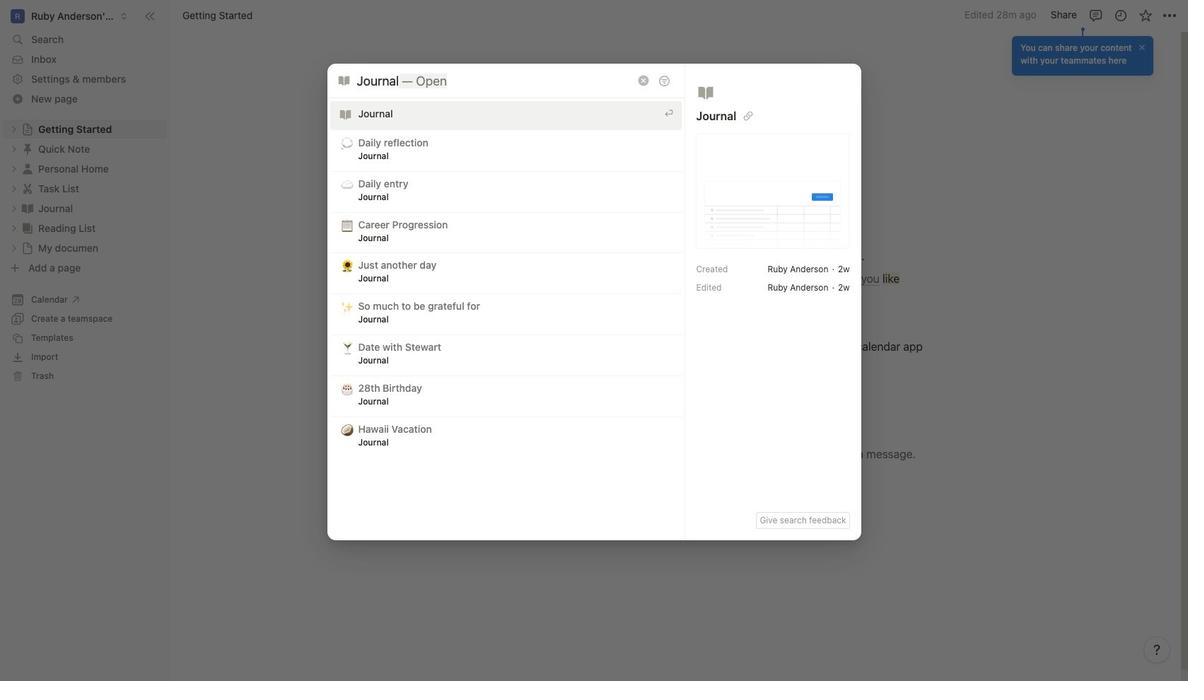 Task type: locate. For each thing, give the bounding box(es) containing it.
button to toggle the filter bar image
[[658, 75, 670, 87], [744, 111, 754, 121]]

🍸 image
[[341, 340, 353, 356]]

1 vertical spatial button to toggle the filter bar image
[[744, 111, 754, 121]]

favorite image
[[1139, 8, 1153, 22]]

☁️ image
[[341, 176, 353, 192]]

🎂 image
[[341, 380, 353, 397]]

🥥 image
[[341, 421, 353, 438]]

0 vertical spatial button to toggle the filter bar image
[[658, 75, 670, 87]]

📋 image
[[341, 217, 353, 233]]



Task type: describe. For each thing, give the bounding box(es) containing it.
✨ image
[[341, 299, 353, 315]]

💭 image
[[341, 135, 353, 151]]

updates image
[[1114, 8, 1128, 22]]

👋 image
[[427, 156, 441, 174]]

comments image
[[1089, 8, 1103, 22]]

🌻 image
[[341, 258, 353, 274]]

close sidebar image
[[144, 10, 156, 22]]

0 horizontal spatial button to toggle the filter bar image
[[658, 75, 670, 87]]

1 horizontal spatial button to toggle the filter bar image
[[744, 111, 754, 121]]

Search Ruby Anderson's Notion… text field
[[357, 71, 635, 90]]



Task type: vqa. For each thing, say whether or not it's contained in the screenshot.
topmost button to toggle the filter bar IMAGE
yes



